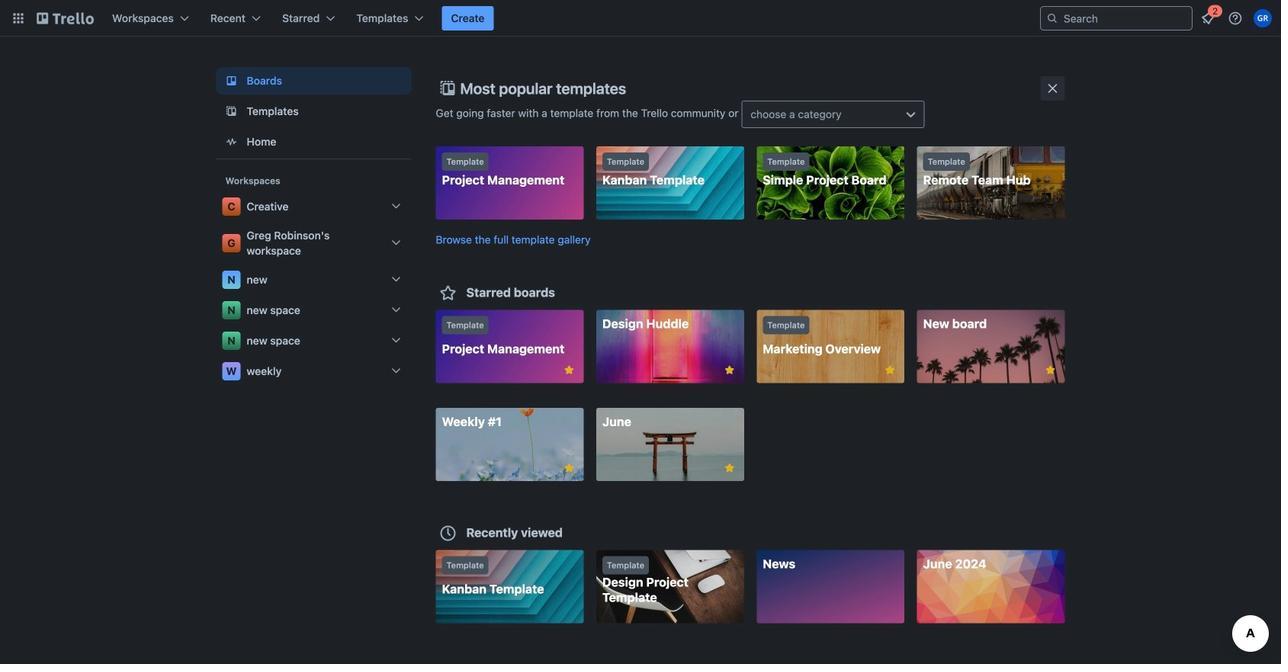 Task type: locate. For each thing, give the bounding box(es) containing it.
click to unstar this board. it will be removed from your starred list. image
[[883, 363, 897, 377], [1044, 363, 1057, 377], [562, 461, 576, 475], [723, 461, 737, 475]]

2 click to unstar this board. it will be removed from your starred list. image from the left
[[723, 363, 737, 377]]

1 horizontal spatial click to unstar this board. it will be removed from your starred list. image
[[723, 363, 737, 377]]

2 notifications image
[[1199, 9, 1217, 27]]

template board image
[[222, 102, 241, 120]]

greg robinson (gregrobinson96) image
[[1254, 9, 1272, 27]]

click to unstar this board. it will be removed from your starred list. image
[[562, 363, 576, 377], [723, 363, 737, 377]]

0 horizontal spatial click to unstar this board. it will be removed from your starred list. image
[[562, 363, 576, 377]]

home image
[[222, 133, 241, 151]]



Task type: vqa. For each thing, say whether or not it's contained in the screenshot.
the Primary element
yes



Task type: describe. For each thing, give the bounding box(es) containing it.
Search field
[[1059, 8, 1192, 29]]

open information menu image
[[1228, 11, 1243, 26]]

board image
[[222, 72, 241, 90]]

back to home image
[[37, 6, 94, 31]]

1 click to unstar this board. it will be removed from your starred list. image from the left
[[562, 363, 576, 377]]

primary element
[[0, 0, 1281, 37]]

search image
[[1046, 12, 1059, 24]]



